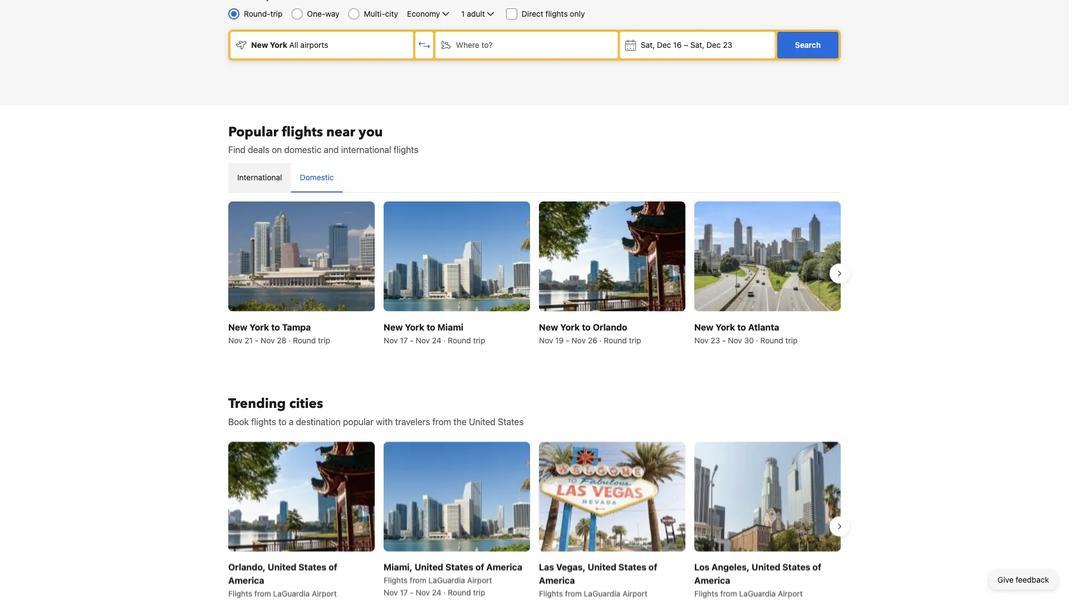 Task type: vqa. For each thing, say whether or not it's contained in the screenshot.
before to the top
no



Task type: locate. For each thing, give the bounding box(es) containing it.
dec right '–'
[[707, 40, 721, 50]]

of inside orlando, united states of america flights from laguardia airport
[[329, 562, 337, 573]]

york left atlanta
[[716, 322, 735, 332]]

flights inside miami, united states of america flights from laguardia airport nov 17 - nov 24 · round trip
[[384, 576, 408, 585]]

adult
[[467, 9, 485, 18]]

trip for new york to miami
[[473, 336, 485, 345]]

from down orlando, on the left bottom of page
[[254, 589, 271, 598]]

america left las
[[487, 562, 522, 573]]

trending cities book flights to a destination popular with travelers from the united states
[[228, 395, 524, 427]]

direct
[[522, 9, 544, 18]]

· for miami
[[444, 336, 446, 345]]

united right vegas,
[[588, 562, 617, 573]]

where to? button
[[435, 32, 618, 58]]

tab list
[[228, 163, 841, 193]]

new inside new york to orlando nov 19 - nov 26 · round trip
[[539, 322, 558, 332]]

to for miami
[[427, 322, 436, 332]]

region containing new york to tampa
[[219, 197, 850, 350]]

0 vertical spatial 24
[[432, 336, 442, 345]]

orlando, united states of america flights from laguardia airport
[[228, 562, 337, 598]]

round inside new york to tampa nov 21 - nov 28 · round trip
[[293, 336, 316, 345]]

23 left the 30
[[711, 336, 720, 345]]

- for atlanta
[[722, 336, 726, 345]]

new york to miami image
[[384, 202, 530, 311]]

·
[[289, 336, 291, 345], [444, 336, 446, 345], [600, 336, 602, 345], [756, 336, 758, 345], [444, 588, 446, 597]]

airport inside las vegas, united states of america flights from laguardia airport
[[623, 589, 648, 598]]

from down vegas,
[[565, 589, 582, 598]]

2 24 from the top
[[432, 588, 442, 597]]

airport inside los angeles, united states of america flights from laguardia airport
[[778, 589, 803, 598]]

1 region from the top
[[219, 197, 850, 350]]

new york to orlando image
[[539, 202, 686, 311]]

popular
[[228, 123, 279, 141]]

where to?
[[456, 40, 493, 50]]

to up the 30
[[737, 322, 746, 332]]

york left all
[[270, 40, 287, 50]]

- inside new york to atlanta nov 23 - nov 30 · round trip
[[722, 336, 726, 345]]

3 of from the left
[[649, 562, 658, 573]]

sat, right '–'
[[691, 40, 705, 50]]

to up 26
[[582, 322, 591, 332]]

round inside new york to atlanta nov 23 - nov 30 · round trip
[[761, 336, 784, 345]]

feedback
[[1016, 576, 1049, 585]]

23
[[723, 40, 733, 50], [711, 336, 720, 345]]

york left miami
[[405, 322, 425, 332]]

from inside los angeles, united states of america flights from laguardia airport
[[721, 589, 737, 598]]

york inside new york to miami nov 17 - nov 24 · round trip
[[405, 322, 425, 332]]

york inside new york to atlanta nov 23 - nov 30 · round trip
[[716, 322, 735, 332]]

trip for new york to atlanta
[[786, 336, 798, 345]]

trip
[[270, 9, 283, 18], [318, 336, 330, 345], [473, 336, 485, 345], [629, 336, 641, 345], [786, 336, 798, 345], [473, 588, 485, 597]]

new york to miami nov 17 - nov 24 · round trip
[[384, 322, 485, 345]]

states inside los angeles, united states of america flights from laguardia airport
[[783, 562, 811, 573]]

flights inside los angeles, united states of america flights from laguardia airport
[[695, 589, 719, 598]]

york
[[270, 40, 287, 50], [250, 322, 269, 332], [405, 322, 425, 332], [560, 322, 580, 332], [716, 322, 735, 332]]

24 inside miami, united states of america flights from laguardia airport nov 17 - nov 24 · round trip
[[432, 588, 442, 597]]

united right miami,
[[415, 562, 443, 573]]

the
[[454, 416, 467, 427]]

flights
[[384, 576, 408, 585], [228, 589, 252, 598], [539, 589, 563, 598], [695, 589, 719, 598]]

airport
[[467, 576, 492, 585], [312, 589, 337, 598], [623, 589, 648, 598], [778, 589, 803, 598]]

united right angeles,
[[752, 562, 781, 573]]

round inside new york to miami nov 17 - nov 24 · round trip
[[448, 336, 471, 345]]

tab list containing international
[[228, 163, 841, 193]]

to left miami
[[427, 322, 436, 332]]

to
[[271, 322, 280, 332], [427, 322, 436, 332], [582, 322, 591, 332], [737, 322, 746, 332], [279, 416, 287, 427]]

america
[[487, 562, 522, 573], [228, 575, 264, 586], [539, 575, 575, 586], [695, 575, 730, 586]]

0 horizontal spatial 23
[[711, 336, 720, 345]]

new york to atlanta image
[[695, 202, 841, 311]]

los angeles, united states of america image
[[695, 442, 841, 552]]

to up 28
[[271, 322, 280, 332]]

· inside new york to atlanta nov 23 - nov 30 · round trip
[[756, 336, 758, 345]]

las vegas, united states of america flights from laguardia airport
[[539, 562, 658, 598]]

- inside new york to tampa nov 21 - nov 28 · round trip
[[255, 336, 259, 345]]

1 sat, from the left
[[641, 40, 655, 50]]

1 vertical spatial 24
[[432, 588, 442, 597]]

economy
[[407, 9, 440, 18]]

2 region from the top
[[219, 437, 850, 602]]

1
[[461, 9, 465, 18]]

york inside new york to orlando nov 19 - nov 26 · round trip
[[560, 322, 580, 332]]

from
[[433, 416, 451, 427], [410, 576, 427, 585], [254, 589, 271, 598], [565, 589, 582, 598], [721, 589, 737, 598]]

flights down miami,
[[384, 576, 408, 585]]

dec
[[657, 40, 671, 50], [707, 40, 721, 50]]

travelers
[[395, 416, 430, 427]]

america down las
[[539, 575, 575, 586]]

from left the
[[433, 416, 451, 427]]

round
[[293, 336, 316, 345], [448, 336, 471, 345], [604, 336, 627, 345], [761, 336, 784, 345], [448, 588, 471, 597]]

2 of from the left
[[476, 562, 484, 573]]

give feedback button
[[989, 570, 1058, 590]]

to inside new york to atlanta nov 23 - nov 30 · round trip
[[737, 322, 746, 332]]

america down "los"
[[695, 575, 730, 586]]

of inside las vegas, united states of america flights from laguardia airport
[[649, 562, 658, 573]]

region
[[219, 197, 850, 350], [219, 437, 850, 602]]

flights down las
[[539, 589, 563, 598]]

2 dec from the left
[[707, 40, 721, 50]]

to left a in the bottom left of the page
[[279, 416, 287, 427]]

new york to atlanta nov 23 - nov 30 · round trip
[[695, 322, 798, 345]]

new for new york
[[251, 40, 268, 50]]

atlanta
[[748, 322, 780, 332]]

new inside new york to tampa nov 21 - nov 28 · round trip
[[228, 322, 248, 332]]

1 of from the left
[[329, 562, 337, 573]]

1 24 from the top
[[432, 336, 442, 345]]

17
[[400, 336, 408, 345], [400, 588, 408, 597]]

0 horizontal spatial sat,
[[641, 40, 655, 50]]

to inside new york to miami nov 17 - nov 24 · round trip
[[427, 322, 436, 332]]

of
[[329, 562, 337, 573], [476, 562, 484, 573], [649, 562, 658, 573], [813, 562, 822, 573]]

· for atlanta
[[756, 336, 758, 345]]

united
[[469, 416, 496, 427], [268, 562, 296, 573], [415, 562, 443, 573], [588, 562, 617, 573], [752, 562, 781, 573]]

laguardia
[[429, 576, 465, 585], [273, 589, 310, 598], [584, 589, 621, 598], [739, 589, 776, 598]]

way
[[325, 9, 339, 18]]

sat, left 16 in the top right of the page
[[641, 40, 655, 50]]

nov
[[228, 336, 243, 345], [261, 336, 275, 345], [384, 336, 398, 345], [416, 336, 430, 345], [539, 336, 553, 345], [572, 336, 586, 345], [695, 336, 709, 345], [728, 336, 742, 345], [384, 588, 398, 597], [416, 588, 430, 597]]

round for new york to atlanta
[[761, 336, 784, 345]]

orlando, united states of america image
[[228, 442, 375, 552]]

states
[[498, 416, 524, 427], [299, 562, 327, 573], [446, 562, 473, 573], [619, 562, 647, 573], [783, 562, 811, 573]]

region containing orlando, united states of america
[[219, 437, 850, 602]]

- inside new york to miami nov 17 - nov 24 · round trip
[[410, 336, 414, 345]]

united right orlando, on the left bottom of page
[[268, 562, 296, 573]]

tampa
[[282, 322, 311, 332]]

trip inside new york to tampa nov 21 - nov 28 · round trip
[[318, 336, 330, 345]]

united inside miami, united states of america flights from laguardia airport nov 17 - nov 24 · round trip
[[415, 562, 443, 573]]

23 inside new york to atlanta nov 23 - nov 30 · round trip
[[711, 336, 720, 345]]

popular flights near you find deals on domestic and international flights
[[228, 123, 419, 155]]

19
[[555, 336, 564, 345]]

new inside new york to atlanta nov 23 - nov 30 · round trip
[[695, 322, 714, 332]]

0 vertical spatial 23
[[723, 40, 733, 50]]

miami,
[[384, 562, 413, 573]]

to inside new york to orlando nov 19 - nov 26 · round trip
[[582, 322, 591, 332]]

17 inside new york to miami nov 17 - nov 24 · round trip
[[400, 336, 408, 345]]

only
[[570, 9, 585, 18]]

domestic button
[[291, 163, 343, 192]]

sat,
[[641, 40, 655, 50], [691, 40, 705, 50]]

to for atlanta
[[737, 322, 746, 332]]

states inside trending cities book flights to a destination popular with travelers from the united states
[[498, 416, 524, 427]]

1 horizontal spatial sat,
[[691, 40, 705, 50]]

· inside new york to tampa nov 21 - nov 28 · round trip
[[289, 336, 291, 345]]

flights down "los"
[[695, 589, 719, 598]]

trip for new york to tampa
[[318, 336, 330, 345]]

flights down orlando, on the left bottom of page
[[228, 589, 252, 598]]

from down miami,
[[410, 576, 427, 585]]

america inside los angeles, united states of america flights from laguardia airport
[[695, 575, 730, 586]]

from inside orlando, united states of america flights from laguardia airport
[[254, 589, 271, 598]]

book
[[228, 416, 249, 427]]

new for new york to orlando
[[539, 322, 558, 332]]

domestic
[[284, 145, 322, 155]]

to inside new york to tampa nov 21 - nov 28 · round trip
[[271, 322, 280, 332]]

· inside miami, united states of america flights from laguardia airport nov 17 - nov 24 · round trip
[[444, 588, 446, 597]]

miami, united states of america image
[[384, 442, 530, 552]]

round for new york to miami
[[448, 336, 471, 345]]

on
[[272, 145, 282, 155]]

26
[[588, 336, 598, 345]]

york for atlanta
[[716, 322, 735, 332]]

4 of from the left
[[813, 562, 822, 573]]

trip inside new york to atlanta nov 23 - nov 30 · round trip
[[786, 336, 798, 345]]

united right the
[[469, 416, 496, 427]]

america down orlando, on the left bottom of page
[[228, 575, 264, 586]]

dec left 16 in the top right of the page
[[657, 40, 671, 50]]

2 17 from the top
[[400, 588, 408, 597]]

0 horizontal spatial dec
[[657, 40, 671, 50]]

0 vertical spatial region
[[219, 197, 850, 350]]

trending
[[228, 395, 286, 413]]

· inside new york to miami nov 17 - nov 24 · round trip
[[444, 336, 446, 345]]

york up 19
[[560, 322, 580, 332]]

1 horizontal spatial dec
[[707, 40, 721, 50]]

1 vertical spatial 17
[[400, 588, 408, 597]]

- for miami
[[410, 336, 414, 345]]

- inside miami, united states of america flights from laguardia airport nov 17 - nov 24 · round trip
[[410, 588, 414, 597]]

york for tampa
[[250, 322, 269, 332]]

24
[[432, 336, 442, 345], [432, 588, 442, 597]]

flights
[[546, 9, 568, 18], [282, 123, 323, 141], [394, 145, 419, 155], [251, 416, 276, 427]]

- inside new york to orlando nov 19 - nov 26 · round trip
[[566, 336, 570, 345]]

vegas,
[[556, 562, 586, 573]]

new
[[251, 40, 268, 50], [228, 322, 248, 332], [384, 322, 403, 332], [539, 322, 558, 332], [695, 322, 714, 332]]

city
[[385, 9, 398, 18]]

· inside new york to orlando nov 19 - nov 26 · round trip
[[600, 336, 602, 345]]

16
[[673, 40, 682, 50]]

round for new york to orlando
[[604, 336, 627, 345]]

a
[[289, 416, 294, 427]]

0 vertical spatial 17
[[400, 336, 408, 345]]

orlando,
[[228, 562, 266, 573]]

23 right '–'
[[723, 40, 733, 50]]

· for orlando
[[600, 336, 602, 345]]

1 horizontal spatial 23
[[723, 40, 733, 50]]

york inside new york to tampa nov 21 - nov 28 · round trip
[[250, 322, 269, 332]]

new inside new york to miami nov 17 - nov 24 · round trip
[[384, 322, 403, 332]]

1 17 from the top
[[400, 336, 408, 345]]

1 vertical spatial 23
[[711, 336, 720, 345]]

from down angeles,
[[721, 589, 737, 598]]

popular
[[343, 416, 374, 427]]

all
[[289, 40, 298, 50]]

trip inside new york to miami nov 17 - nov 24 · round trip
[[473, 336, 485, 345]]

round inside new york to orlando nov 19 - nov 26 · round trip
[[604, 336, 627, 345]]

new for new york to miami
[[384, 322, 403, 332]]

- for tampa
[[255, 336, 259, 345]]

1 vertical spatial region
[[219, 437, 850, 602]]

laguardia inside miami, united states of america flights from laguardia airport nov 17 - nov 24 · round trip
[[429, 576, 465, 585]]

flights down the "trending"
[[251, 416, 276, 427]]

28
[[277, 336, 287, 345]]

trip inside new york to orlando nov 19 - nov 26 · round trip
[[629, 336, 641, 345]]

international
[[237, 173, 282, 182]]

las
[[539, 562, 554, 573]]

york up 21
[[250, 322, 269, 332]]

america inside miami, united states of america flights from laguardia airport nov 17 - nov 24 · round trip
[[487, 562, 522, 573]]

united inside los angeles, united states of america flights from laguardia airport
[[752, 562, 781, 573]]



Task type: describe. For each thing, give the bounding box(es) containing it.
cities
[[289, 395, 323, 413]]

to for orlando
[[582, 322, 591, 332]]

flights right international at the left
[[394, 145, 419, 155]]

–
[[684, 40, 688, 50]]

to inside trending cities book flights to a destination popular with travelers from the united states
[[279, 416, 287, 427]]

new york to tampa image
[[228, 202, 375, 311]]

23 inside 'dropdown button'
[[723, 40, 733, 50]]

round-trip
[[244, 9, 283, 18]]

from inside trending cities book flights to a destination popular with travelers from the united states
[[433, 416, 451, 427]]

with
[[376, 416, 393, 427]]

multi-city
[[364, 9, 398, 18]]

destination
[[296, 416, 341, 427]]

america inside las vegas, united states of america flights from laguardia airport
[[539, 575, 575, 586]]

to?
[[482, 40, 493, 50]]

to for tampa
[[271, 322, 280, 332]]

miami
[[438, 322, 464, 332]]

york for orlando
[[560, 322, 580, 332]]

search button
[[778, 32, 839, 58]]

give feedback
[[998, 576, 1049, 585]]

states inside orlando, united states of america flights from laguardia airport
[[299, 562, 327, 573]]

2 sat, from the left
[[691, 40, 705, 50]]

1 dec from the left
[[657, 40, 671, 50]]

new york to tampa nov 21 - nov 28 · round trip
[[228, 322, 330, 345]]

from inside miami, united states of america flights from laguardia airport nov 17 - nov 24 · round trip
[[410, 576, 427, 585]]

domestic
[[300, 173, 334, 182]]

york for miami
[[405, 322, 425, 332]]

united inside las vegas, united states of america flights from laguardia airport
[[588, 562, 617, 573]]

1 adult button
[[460, 7, 497, 21]]

21
[[245, 336, 253, 345]]

trip for new york to orlando
[[629, 336, 641, 345]]

search
[[795, 40, 821, 50]]

- for orlando
[[566, 336, 570, 345]]

24 inside new york to miami nov 17 - nov 24 · round trip
[[432, 336, 442, 345]]

las vegas, united states of america image
[[539, 442, 686, 552]]

from inside las vegas, united states of america flights from laguardia airport
[[565, 589, 582, 598]]

airports
[[300, 40, 328, 50]]

orlando
[[593, 322, 627, 332]]

laguardia inside las vegas, united states of america flights from laguardia airport
[[584, 589, 621, 598]]

multi-
[[364, 9, 385, 18]]

of inside los angeles, united states of america flights from laguardia airport
[[813, 562, 822, 573]]

one-way
[[307, 9, 339, 18]]

near
[[326, 123, 355, 141]]

trip inside miami, united states of america flights from laguardia airport nov 17 - nov 24 · round trip
[[473, 588, 485, 597]]

you
[[359, 123, 383, 141]]

states inside las vegas, united states of america flights from laguardia airport
[[619, 562, 647, 573]]

flights left only in the right of the page
[[546, 9, 568, 18]]

round for new york to tampa
[[293, 336, 316, 345]]

find
[[228, 145, 246, 155]]

new york all airports
[[251, 40, 328, 50]]

round-
[[244, 9, 270, 18]]

international
[[341, 145, 391, 155]]

angeles,
[[712, 562, 750, 573]]

new for new york to tampa
[[228, 322, 248, 332]]

laguardia inside los angeles, united states of america flights from laguardia airport
[[739, 589, 776, 598]]

new for new york to atlanta
[[695, 322, 714, 332]]

17 inside miami, united states of america flights from laguardia airport nov 17 - nov 24 · round trip
[[400, 588, 408, 597]]

· for tampa
[[289, 336, 291, 345]]

los
[[695, 562, 710, 573]]

airport inside orlando, united states of america flights from laguardia airport
[[312, 589, 337, 598]]

round inside miami, united states of america flights from laguardia airport nov 17 - nov 24 · round trip
[[448, 588, 471, 597]]

states inside miami, united states of america flights from laguardia airport nov 17 - nov 24 · round trip
[[446, 562, 473, 573]]

united inside orlando, united states of america flights from laguardia airport
[[268, 562, 296, 573]]

york for airports
[[270, 40, 287, 50]]

united inside trending cities book flights to a destination popular with travelers from the united states
[[469, 416, 496, 427]]

new york to orlando nov 19 - nov 26 · round trip
[[539, 322, 641, 345]]

flights up the domestic
[[282, 123, 323, 141]]

sat, dec 16 – sat, dec 23
[[641, 40, 733, 50]]

direct flights only
[[522, 9, 585, 18]]

flights inside trending cities book flights to a destination popular with travelers from the united states
[[251, 416, 276, 427]]

give
[[998, 576, 1014, 585]]

where
[[456, 40, 480, 50]]

flights inside las vegas, united states of america flights from laguardia airport
[[539, 589, 563, 598]]

flights inside orlando, united states of america flights from laguardia airport
[[228, 589, 252, 598]]

sat, dec 16 – sat, dec 23 button
[[620, 32, 775, 58]]

30
[[744, 336, 754, 345]]

airport inside miami, united states of america flights from laguardia airport nov 17 - nov 24 · round trip
[[467, 576, 492, 585]]

los angeles, united states of america flights from laguardia airport
[[695, 562, 822, 598]]

one-
[[307, 9, 325, 18]]

international button
[[228, 163, 291, 192]]

deals
[[248, 145, 270, 155]]

and
[[324, 145, 339, 155]]

1 adult
[[461, 9, 485, 18]]

of inside miami, united states of america flights from laguardia airport nov 17 - nov 24 · round trip
[[476, 562, 484, 573]]

laguardia inside orlando, united states of america flights from laguardia airport
[[273, 589, 310, 598]]

america inside orlando, united states of america flights from laguardia airport
[[228, 575, 264, 586]]

miami, united states of america flights from laguardia airport nov 17 - nov 24 · round trip
[[384, 562, 522, 597]]



